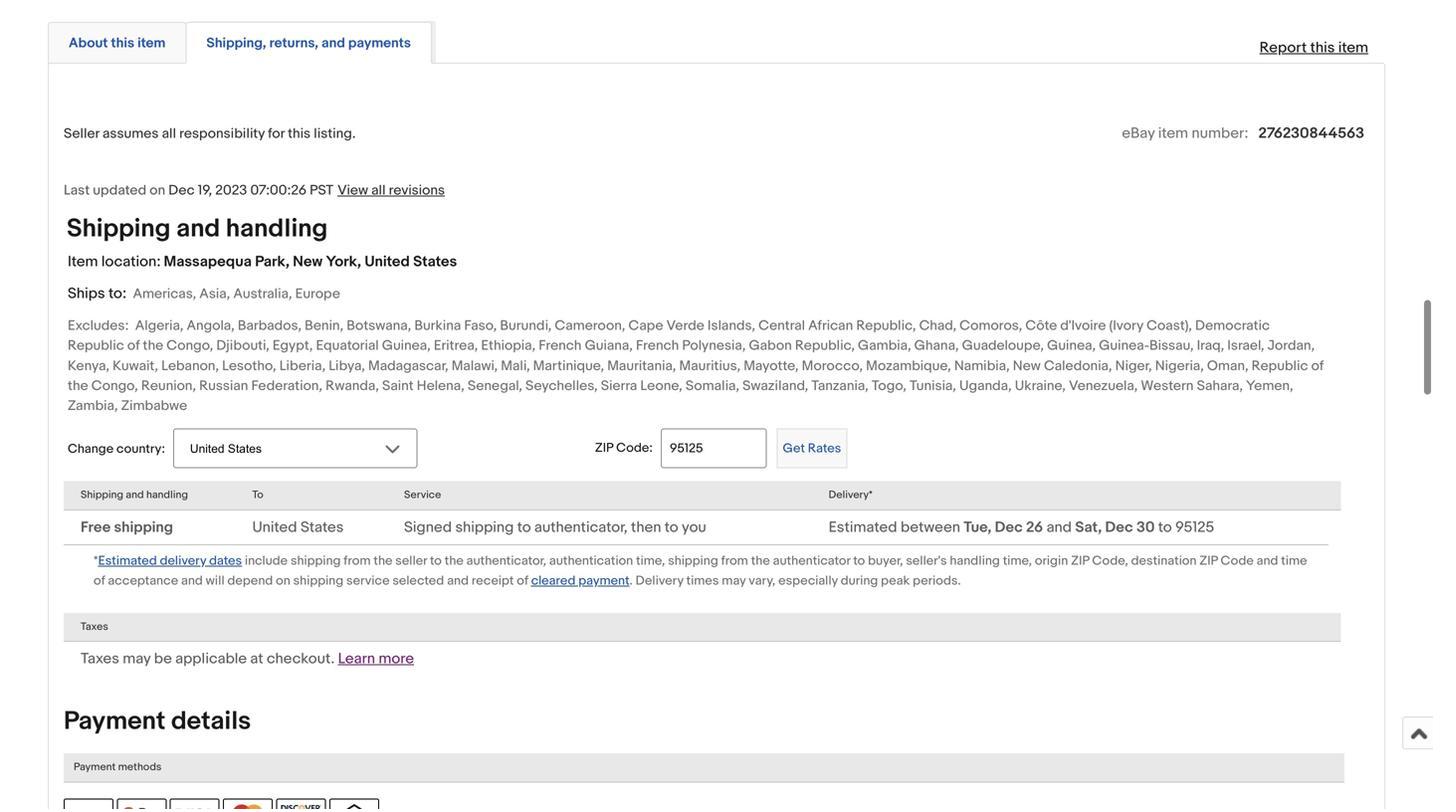 Task type: vqa. For each thing, say whether or not it's contained in the screenshot.
2nd 'text field' from the bottom
no



Task type: describe. For each thing, give the bounding box(es) containing it.
israel,
[[1228, 338, 1265, 355]]

0 horizontal spatial handling
[[146, 489, 188, 502]]

1 horizontal spatial item
[[1159, 124, 1189, 142]]

lesotho,
[[222, 358, 276, 375]]

paypal image
[[64, 799, 113, 809]]

about this item
[[69, 35, 166, 52]]

shipping for signed
[[455, 519, 514, 536]]

ships to: americas, asia, australia, europe
[[68, 285, 340, 303]]

guadeloupe,
[[962, 338, 1044, 355]]

ebay item number: 276230844563
[[1122, 124, 1365, 142]]

1 vertical spatial shipping and handling
[[81, 489, 188, 502]]

handling inside include shipping from the seller to the authenticator, authentication time, shipping from the authenticator to buyer, seller's handling time, origin zip code, destination zip code and time of acceptance and will depend on shipping service selected and receipt of
[[950, 553, 1000, 569]]

dec for tue,
[[995, 519, 1023, 536]]

oman,
[[1208, 358, 1249, 375]]

2 horizontal spatial zip
[[1200, 553, 1218, 569]]

0 vertical spatial shipping and handling
[[67, 214, 328, 244]]

1 horizontal spatial united
[[365, 253, 410, 271]]

get
[[783, 441, 805, 456]]

1 vertical spatial shipping
[[81, 489, 123, 502]]

0 horizontal spatial zip
[[595, 440, 613, 456]]

payment for payment methods
[[74, 761, 116, 774]]

2023
[[215, 182, 247, 199]]

wire transfer image
[[329, 799, 379, 809]]

senegal,
[[468, 378, 523, 395]]

get rates button
[[777, 429, 847, 468]]

code:
[[616, 440, 653, 456]]

morocco,
[[802, 358, 863, 375]]

this for about
[[111, 35, 134, 52]]

ghana,
[[915, 338, 959, 355]]

estimated between tue, dec 26 and sat, dec 30 to 95125
[[829, 519, 1215, 536]]

19,
[[198, 182, 212, 199]]

rwanda,
[[326, 378, 379, 395]]

free
[[81, 519, 111, 536]]

this for report
[[1311, 39, 1335, 57]]

taxes for taxes may be applicable at checkout. learn more
[[81, 650, 119, 668]]

listing.
[[314, 125, 356, 142]]

during
[[841, 573, 878, 589]]

about
[[69, 35, 108, 52]]

between
[[901, 519, 961, 536]]

2 french from the left
[[636, 338, 679, 355]]

0 vertical spatial new
[[293, 253, 323, 271]]

the up vary,
[[751, 553, 770, 569]]

the down algeria, on the left of page
[[143, 338, 163, 355]]

ukraine,
[[1015, 378, 1066, 395]]

country:
[[116, 441, 165, 457]]

ships
[[68, 285, 105, 303]]

2 guinea, from the left
[[1047, 338, 1096, 355]]

comoros,
[[960, 318, 1023, 335]]

algeria,
[[135, 318, 184, 335]]

2 from from the left
[[721, 553, 748, 569]]

russian
[[199, 378, 248, 395]]

shipping,
[[206, 35, 266, 52]]

african
[[808, 318, 853, 335]]

origin
[[1035, 553, 1069, 569]]

shipping, returns, and payments
[[206, 35, 411, 52]]

sierra
[[601, 378, 637, 395]]

authenticator, inside include shipping from the seller to the authenticator, authentication time, shipping from the authenticator to buyer, seller's handling time, origin zip code, destination zip code and time of acceptance and will depend on shipping service selected and receipt of
[[467, 553, 547, 569]]

and down delivery
[[181, 573, 203, 589]]

tab list containing about this item
[[48, 18, 1386, 64]]

then
[[631, 519, 662, 536]]

0 vertical spatial states
[[413, 253, 457, 271]]

0 vertical spatial all
[[162, 125, 176, 142]]

seller
[[396, 553, 427, 569]]

mozambique,
[[866, 358, 951, 375]]

verde
[[667, 318, 705, 335]]

lebanon,
[[161, 358, 219, 375]]

americas,
[[133, 286, 196, 303]]

276230844563
[[1259, 124, 1365, 142]]

shipping for free
[[114, 519, 173, 536]]

rates
[[808, 441, 842, 456]]

applicable
[[175, 650, 247, 668]]

kuwait,
[[113, 358, 158, 375]]

report this item
[[1260, 39, 1369, 57]]

delivery*
[[829, 489, 873, 502]]

1 vertical spatial congo,
[[91, 378, 138, 395]]

payment details
[[64, 707, 251, 737]]

payment methods
[[74, 761, 162, 774]]

excludes:
[[68, 318, 129, 335]]

2 time, from the left
[[1003, 553, 1032, 569]]

park,
[[255, 253, 290, 271]]

burkina
[[414, 318, 461, 335]]

2 horizontal spatial dec
[[1106, 519, 1134, 536]]

responsibility
[[179, 125, 265, 142]]

saint
[[382, 378, 414, 395]]

united states
[[252, 519, 344, 536]]

liberia,
[[279, 358, 326, 375]]

sat,
[[1076, 519, 1102, 536]]

service
[[404, 489, 441, 502]]

leone,
[[641, 378, 683, 395]]

shipping up 'times'
[[668, 553, 719, 569]]

payment for payment details
[[64, 707, 166, 737]]

new inside algeria, angola, barbados, benin, botswana, burkina faso, burundi, cameroon, cape verde islands, central african republic, chad, comoros, côte d'ivoire (ivory coast), democratic republic of the congo, djibouti, egypt, equatorial guinea, eritrea, ethiopia, french guiana, french polynesia, gabon republic, gambia, ghana, guadeloupe, guinea, guinea-bissau, iraq, israel, jordan, kenya, kuwait, lebanon, lesotho, liberia, libya, madagascar, malawi, mali, martinique, mauritania, mauritius, mayotte, morocco, mozambique, namibia, new caledonia, niger, nigeria, oman, republic of the congo, reunion, russian federation, rwanda, saint helena, senegal, seychelles, sierra leone, somalia, swaziland, tanzania, togo, tunisia, uganda, ukraine, venezuela, western sahara, yemen, zambia, zimbabwe
[[1013, 358, 1041, 375]]

of right receipt
[[517, 573, 528, 589]]

of up kuwait,
[[127, 338, 140, 355]]

details
[[171, 707, 251, 737]]

time
[[1282, 553, 1308, 569]]

shipping left service in the bottom of the page
[[293, 573, 344, 589]]

estimated delivery dates link
[[98, 551, 242, 569]]

the down signed
[[445, 553, 464, 569]]

30
[[1137, 519, 1155, 536]]

seychelles,
[[526, 378, 598, 395]]

code,
[[1093, 553, 1129, 569]]

yemen,
[[1247, 378, 1294, 395]]

number:
[[1192, 124, 1249, 142]]

free shipping
[[81, 519, 173, 536]]

asia,
[[199, 286, 230, 303]]

view
[[338, 182, 368, 199]]

0 vertical spatial on
[[150, 182, 165, 199]]

methods
[[118, 761, 162, 774]]

the up service in the bottom of the page
[[374, 553, 393, 569]]

especially
[[779, 573, 838, 589]]

1 vertical spatial estimated
[[98, 553, 157, 569]]

ZIP Code: text field
[[661, 429, 767, 468]]

payment
[[579, 573, 630, 589]]

faso,
[[464, 318, 497, 335]]

gabon
[[749, 338, 792, 355]]

and up free shipping
[[126, 489, 144, 502]]

mali,
[[501, 358, 530, 375]]

0 vertical spatial republic,
[[857, 318, 916, 335]]

depend
[[228, 573, 273, 589]]

item for report this item
[[1339, 39, 1369, 57]]

dec for on
[[169, 182, 195, 199]]

receipt
[[472, 573, 514, 589]]

cleared payment link
[[531, 571, 630, 589]]

dates
[[209, 553, 242, 569]]

26
[[1026, 519, 1044, 536]]



Task type: locate. For each thing, give the bounding box(es) containing it.
item right report
[[1339, 39, 1369, 57]]

1 vertical spatial payment
[[74, 761, 116, 774]]

helena,
[[417, 378, 465, 395]]

you
[[682, 519, 707, 536]]

1 horizontal spatial republic,
[[857, 318, 916, 335]]

caledonia,
[[1044, 358, 1113, 375]]

namibia,
[[955, 358, 1010, 375]]

reunion,
[[141, 378, 196, 395]]

0 horizontal spatial this
[[111, 35, 134, 52]]

all right 'view'
[[371, 182, 386, 199]]

1 horizontal spatial may
[[722, 573, 746, 589]]

signed shipping to authenticator, then to you
[[404, 519, 707, 536]]

eritrea,
[[434, 338, 478, 355]]

zip right the origin on the bottom right of page
[[1071, 553, 1090, 569]]

of down the 'jordan,'
[[1312, 358, 1324, 375]]

service
[[346, 573, 390, 589]]

.
[[630, 573, 633, 589]]

1 vertical spatial united
[[252, 519, 297, 536]]

authentication
[[549, 553, 633, 569]]

authenticator, up the authentication
[[535, 519, 628, 536]]

assumes
[[103, 125, 159, 142]]

signed
[[404, 519, 452, 536]]

1 vertical spatial handling
[[146, 489, 188, 502]]

1 vertical spatial all
[[371, 182, 386, 199]]

on right 'updated'
[[150, 182, 165, 199]]

1 vertical spatial republic
[[1252, 358, 1309, 375]]

1 horizontal spatial french
[[636, 338, 679, 355]]

for
[[268, 125, 285, 142]]

item for about this item
[[138, 35, 166, 52]]

1 horizontal spatial dec
[[995, 519, 1023, 536]]

1 horizontal spatial handling
[[226, 214, 328, 244]]

this inside button
[[111, 35, 134, 52]]

discover image
[[276, 799, 326, 809]]

shipping for include
[[291, 553, 341, 569]]

nigeria,
[[1156, 358, 1204, 375]]

payments
[[348, 35, 411, 52]]

payment up the payment methods
[[64, 707, 166, 737]]

report this item link
[[1250, 29, 1379, 67]]

taxes down the *
[[81, 621, 108, 634]]

europe
[[295, 286, 340, 303]]

view all revisions link
[[334, 181, 445, 199]]

include
[[245, 553, 288, 569]]

estimated up the acceptance
[[98, 553, 157, 569]]

united up include
[[252, 519, 297, 536]]

united right york,
[[365, 253, 410, 271]]

0 vertical spatial shipping
[[67, 214, 171, 244]]

0 vertical spatial estimated
[[829, 519, 898, 536]]

estimated down the delivery*
[[829, 519, 898, 536]]

dec left 26
[[995, 519, 1023, 536]]

all right assumes
[[162, 125, 176, 142]]

congo, up 'lebanon,'
[[167, 338, 213, 355]]

from up cleared payment . delivery times may vary, especially during peak periods.
[[721, 553, 748, 569]]

democratic
[[1196, 318, 1270, 335]]

get rates
[[783, 441, 842, 456]]

updated
[[93, 182, 147, 199]]

shipping
[[67, 214, 171, 244], [81, 489, 123, 502]]

congo, down kuwait,
[[91, 378, 138, 395]]

0 vertical spatial handling
[[226, 214, 328, 244]]

of
[[127, 338, 140, 355], [1312, 358, 1324, 375], [94, 573, 105, 589], [517, 573, 528, 589]]

handling up free shipping
[[146, 489, 188, 502]]

acceptance
[[108, 573, 178, 589]]

handling up park,
[[226, 214, 328, 244]]

estimated
[[829, 519, 898, 536], [98, 553, 157, 569]]

zip
[[595, 440, 613, 456], [1071, 553, 1090, 569], [1200, 553, 1218, 569]]

shipping up location:
[[67, 214, 171, 244]]

kenya,
[[68, 358, 110, 375]]

french down cape
[[636, 338, 679, 355]]

1 vertical spatial taxes
[[81, 650, 119, 668]]

2 horizontal spatial handling
[[950, 553, 1000, 569]]

0 vertical spatial payment
[[64, 707, 166, 737]]

jordan,
[[1268, 338, 1315, 355]]

0 horizontal spatial congo,
[[91, 378, 138, 395]]

destination
[[1132, 553, 1197, 569]]

djibouti,
[[216, 338, 270, 355]]

0 horizontal spatial all
[[162, 125, 176, 142]]

authenticator, up receipt
[[467, 553, 547, 569]]

may left be
[[123, 650, 151, 668]]

code
[[1221, 553, 1254, 569]]

0 horizontal spatial new
[[293, 253, 323, 271]]

dec left 19,
[[169, 182, 195, 199]]

cleared
[[531, 573, 576, 589]]

1 horizontal spatial this
[[288, 125, 311, 142]]

0 vertical spatial republic
[[68, 338, 124, 355]]

on down include
[[276, 573, 290, 589]]

1 horizontal spatial zip
[[1071, 553, 1090, 569]]

western
[[1141, 378, 1194, 395]]

0 horizontal spatial republic,
[[795, 338, 855, 355]]

republic, up gambia,
[[857, 318, 916, 335]]

2 taxes from the top
[[81, 650, 119, 668]]

new up ukraine, at the right of page
[[1013, 358, 1041, 375]]

libya,
[[329, 358, 365, 375]]

martinique,
[[533, 358, 604, 375]]

1 horizontal spatial guinea,
[[1047, 338, 1096, 355]]

0 vertical spatial may
[[722, 573, 746, 589]]

1 horizontal spatial estimated
[[829, 519, 898, 536]]

of down the *
[[94, 573, 105, 589]]

1 horizontal spatial new
[[1013, 358, 1041, 375]]

master card image
[[223, 799, 273, 809]]

and right returns,
[[322, 35, 345, 52]]

and right 26
[[1047, 519, 1072, 536]]

0 horizontal spatial dec
[[169, 182, 195, 199]]

visa image
[[170, 799, 220, 809]]

malawi,
[[452, 358, 498, 375]]

french up martinique,
[[539, 338, 582, 355]]

congo,
[[167, 338, 213, 355], [91, 378, 138, 395]]

1 horizontal spatial all
[[371, 182, 386, 199]]

shipping up free
[[81, 489, 123, 502]]

and left receipt
[[447, 573, 469, 589]]

item inside button
[[138, 35, 166, 52]]

1 horizontal spatial time,
[[1003, 553, 1032, 569]]

1 from from the left
[[344, 553, 371, 569]]

republic down excludes:
[[68, 338, 124, 355]]

1 taxes from the top
[[81, 621, 108, 634]]

coast),
[[1147, 318, 1193, 335]]

authenticator,
[[535, 519, 628, 536], [467, 553, 547, 569]]

time,
[[636, 553, 665, 569], [1003, 553, 1032, 569]]

massapequa
[[164, 253, 252, 271]]

1 guinea, from the left
[[382, 338, 431, 355]]

shipping and handling up free shipping
[[81, 489, 188, 502]]

zip left the code:
[[595, 440, 613, 456]]

periods.
[[913, 573, 961, 589]]

republic up yemen,
[[1252, 358, 1309, 375]]

australia,
[[233, 286, 292, 303]]

zambia,
[[68, 398, 118, 415]]

be
[[154, 650, 172, 668]]

ebay
[[1122, 124, 1155, 142]]

learn
[[338, 650, 375, 668]]

tab list
[[48, 18, 1386, 64]]

item right about
[[138, 35, 166, 52]]

niger,
[[1116, 358, 1152, 375]]

and up massapequa
[[176, 214, 220, 244]]

new
[[293, 253, 323, 271], [1013, 358, 1041, 375]]

this right about
[[111, 35, 134, 52]]

iraq,
[[1197, 338, 1225, 355]]

taxes
[[81, 621, 108, 634], [81, 650, 119, 668]]

shipping up * estimated delivery dates
[[114, 519, 173, 536]]

time, down estimated between tue, dec 26 and sat, dec 30 to 95125
[[1003, 553, 1032, 569]]

taxes left be
[[81, 650, 119, 668]]

shipping and handling up massapequa
[[67, 214, 328, 244]]

1 vertical spatial new
[[1013, 358, 1041, 375]]

zip left code
[[1200, 553, 1218, 569]]

0 horizontal spatial republic
[[68, 338, 124, 355]]

0 vertical spatial united
[[365, 253, 410, 271]]

cape
[[629, 318, 664, 335]]

1 horizontal spatial from
[[721, 553, 748, 569]]

and left 'time'
[[1257, 553, 1279, 569]]

from up service in the bottom of the page
[[344, 553, 371, 569]]

1 vertical spatial authenticator,
[[467, 553, 547, 569]]

payment
[[64, 707, 166, 737], [74, 761, 116, 774]]

dec left 30
[[1106, 519, 1134, 536]]

item right ebay
[[1159, 124, 1189, 142]]

this right report
[[1311, 39, 1335, 57]]

islands,
[[708, 318, 756, 335]]

may
[[722, 573, 746, 589], [123, 650, 151, 668]]

guinea, up madagascar,
[[382, 338, 431, 355]]

change country:
[[68, 441, 165, 457]]

selected
[[393, 573, 444, 589]]

0 horizontal spatial on
[[150, 182, 165, 199]]

1 vertical spatial states
[[301, 519, 344, 536]]

pst
[[310, 182, 334, 199]]

google pay image
[[117, 799, 167, 809]]

handling down tue, in the bottom right of the page
[[950, 553, 1000, 569]]

1 vertical spatial republic,
[[795, 338, 855, 355]]

item location: massapequa park, new york, united states
[[68, 253, 457, 271]]

the
[[143, 338, 163, 355], [68, 378, 88, 395], [374, 553, 393, 569], [445, 553, 464, 569], [751, 553, 770, 569]]

2 horizontal spatial this
[[1311, 39, 1335, 57]]

0 horizontal spatial item
[[138, 35, 166, 52]]

shipping down united states
[[291, 553, 341, 569]]

1 horizontal spatial republic
[[1252, 358, 1309, 375]]

republic, down african at right top
[[795, 338, 855, 355]]

07:00:26
[[250, 182, 307, 199]]

2 horizontal spatial item
[[1339, 39, 1369, 57]]

payment up paypal image
[[74, 761, 116, 774]]

1 french from the left
[[539, 338, 582, 355]]

times
[[687, 573, 719, 589]]

algeria, angola, barbados, benin, botswana, burkina faso, burundi, cameroon, cape verde islands, central african republic, chad, comoros, côte d'ivoire (ivory coast), democratic republic of the congo, djibouti, egypt, equatorial guinea, eritrea, ethiopia, french guiana, french polynesia, gabon republic, gambia, ghana, guadeloupe, guinea, guinea-bissau, iraq, israel, jordan, kenya, kuwait, lebanon, lesotho, liberia, libya, madagascar, malawi, mali, martinique, mauritania, mauritius, mayotte, morocco, mozambique, namibia, new caledonia, niger, nigeria, oman, republic of the congo, reunion, russian federation, rwanda, saint helena, senegal, seychelles, sierra leone, somalia, swaziland, tanzania, togo, tunisia, uganda, ukraine, venezuela, western sahara, yemen, zambia, zimbabwe
[[68, 318, 1324, 415]]

french
[[539, 338, 582, 355], [636, 338, 679, 355]]

time, up the delivery
[[636, 553, 665, 569]]

1 time, from the left
[[636, 553, 665, 569]]

guiana,
[[585, 338, 633, 355]]

revisions
[[389, 182, 445, 199]]

1 horizontal spatial congo,
[[167, 338, 213, 355]]

this right the for
[[288, 125, 311, 142]]

0 horizontal spatial french
[[539, 338, 582, 355]]

0 horizontal spatial states
[[301, 519, 344, 536]]

shipping up receipt
[[455, 519, 514, 536]]

0 horizontal spatial from
[[344, 553, 371, 569]]

and inside button
[[322, 35, 345, 52]]

taxes for taxes
[[81, 621, 108, 634]]

1 vertical spatial may
[[123, 650, 151, 668]]

item
[[138, 35, 166, 52], [1339, 39, 1369, 57], [1159, 124, 1189, 142]]

0 horizontal spatial guinea,
[[382, 338, 431, 355]]

botswana,
[[347, 318, 411, 335]]

2 vertical spatial handling
[[950, 553, 1000, 569]]

venezuela,
[[1069, 378, 1138, 395]]

federation,
[[251, 378, 323, 395]]

the down kenya,
[[68, 378, 88, 395]]

uganda,
[[960, 378, 1012, 395]]

0 vertical spatial taxes
[[81, 621, 108, 634]]

madagascar,
[[368, 358, 449, 375]]

1 horizontal spatial on
[[276, 573, 290, 589]]

mauritania,
[[608, 358, 676, 375]]

0 horizontal spatial united
[[252, 519, 297, 536]]

cameroon,
[[555, 318, 626, 335]]

0 horizontal spatial may
[[123, 650, 151, 668]]

mauritius,
[[679, 358, 741, 375]]

on inside include shipping from the seller to the authenticator, authentication time, shipping from the authenticator to buyer, seller's handling time, origin zip code, destination zip code and time of acceptance and will depend on shipping service selected and receipt of
[[276, 573, 290, 589]]

may left vary,
[[722, 573, 746, 589]]

guinea, up caledonia,
[[1047, 338, 1096, 355]]

0 horizontal spatial estimated
[[98, 553, 157, 569]]

seller assumes all responsibility for this listing.
[[64, 125, 356, 142]]

1 horizontal spatial states
[[413, 253, 457, 271]]

0 horizontal spatial time,
[[636, 553, 665, 569]]

0 vertical spatial authenticator,
[[535, 519, 628, 536]]

1 vertical spatial on
[[276, 573, 290, 589]]

vary,
[[749, 573, 776, 589]]

0 vertical spatial congo,
[[167, 338, 213, 355]]

new up the europe on the left of the page
[[293, 253, 323, 271]]



